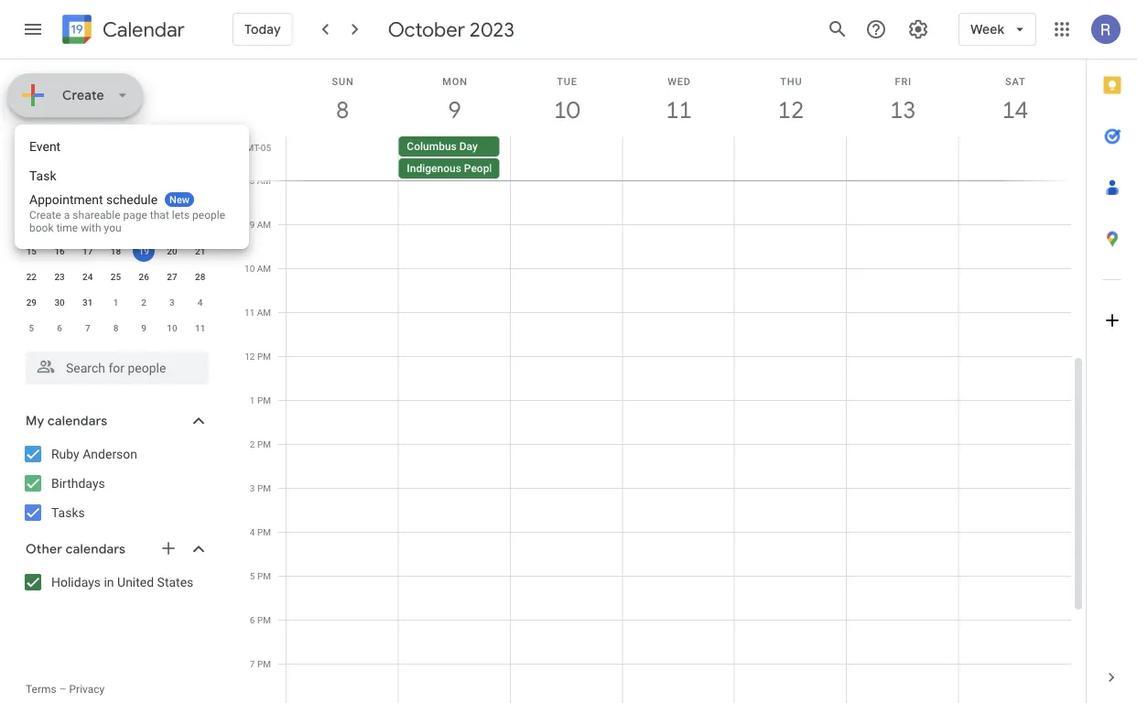 Task type: locate. For each thing, give the bounding box(es) containing it.
2 horizontal spatial 12
[[777, 95, 803, 125]]

0 vertical spatial create
[[62, 87, 104, 104]]

0 horizontal spatial 6
[[57, 323, 62, 334]]

pm for 2 pm
[[257, 439, 271, 450]]

19, today element
[[133, 240, 155, 262]]

november 9 element
[[133, 317, 155, 339]]

fri 13
[[889, 76, 916, 125]]

calendars up ruby
[[48, 413, 107, 430]]

october up mon
[[388, 16, 465, 42]]

gmt-
[[240, 142, 261, 153]]

november 4 element
[[189, 291, 211, 313]]

1 down 12 pm
[[250, 395, 255, 406]]

row group
[[17, 187, 214, 341]]

am for 11 am
[[257, 307, 271, 318]]

19
[[139, 246, 149, 257]]

0 horizontal spatial 7
[[85, 323, 90, 334]]

0 horizontal spatial 14
[[195, 220, 206, 231]]

9 left a
[[57, 220, 62, 231]]

0 vertical spatial 14
[[1002, 95, 1028, 125]]

tab list
[[1088, 60, 1138, 652]]

2 horizontal spatial 4
[[250, 527, 255, 538]]

shareable
[[73, 209, 121, 222]]

2 vertical spatial 1
[[250, 395, 255, 406]]

2 vertical spatial 4
[[250, 527, 255, 538]]

3 cell from the left
[[511, 137, 623, 180]]

pm
[[257, 351, 271, 362], [257, 395, 271, 406], [257, 439, 271, 450], [257, 483, 271, 494], [257, 527, 271, 538], [257, 571, 271, 582], [257, 615, 271, 626], [257, 659, 271, 670]]

6
[[170, 194, 175, 205], [57, 323, 62, 334], [250, 615, 255, 626]]

holidays
[[51, 575, 101, 590]]

17
[[83, 246, 93, 257]]

9 am
[[250, 219, 271, 230]]

13 down fri
[[889, 95, 916, 125]]

1 vertical spatial 14
[[195, 220, 206, 231]]

7 down 31 element
[[85, 323, 90, 334]]

5 pm
[[250, 571, 271, 582]]

settings menu image
[[908, 18, 930, 40]]

2 horizontal spatial 3
[[250, 483, 255, 494]]

am
[[257, 175, 271, 186], [257, 219, 271, 230], [257, 263, 271, 274], [257, 307, 271, 318]]

my calendars list
[[4, 440, 227, 528]]

13
[[889, 95, 916, 125], [167, 220, 177, 231]]

2 pm from the top
[[257, 395, 271, 406]]

october up m
[[26, 138, 78, 155]]

11 for 11 element
[[111, 220, 121, 231]]

10 right time
[[83, 220, 93, 231]]

13 element
[[161, 214, 183, 236]]

12
[[777, 95, 803, 125], [139, 220, 149, 231], [245, 351, 255, 362]]

13 up the 20
[[167, 220, 177, 231]]

8 up "15" element
[[29, 220, 34, 231]]

1 vertical spatial 4
[[198, 297, 203, 308]]

pm up 6 pm
[[257, 571, 271, 582]]

10 down tue
[[553, 95, 579, 125]]

1 pm from the top
[[257, 351, 271, 362]]

2 up 9 cell
[[57, 194, 62, 205]]

5 down 29 element
[[29, 323, 34, 334]]

birthdays
[[51, 476, 105, 491]]

0 horizontal spatial 2
[[57, 194, 62, 205]]

26 element
[[133, 266, 155, 288]]

pm down 6 pm
[[257, 659, 271, 670]]

day right peoples'
[[509, 162, 527, 175]]

9 down mon
[[447, 95, 460, 125]]

24 element
[[77, 266, 99, 288]]

0 horizontal spatial 4
[[113, 194, 118, 205]]

november 2 element
[[133, 291, 155, 313]]

0 horizontal spatial 5
[[29, 323, 34, 334]]

create a shareable page that lets people book time with you
[[29, 209, 225, 235]]

0 vertical spatial day
[[460, 140, 478, 153]]

2 horizontal spatial 7
[[250, 659, 255, 670]]

page
[[123, 209, 147, 222]]

cell containing columbus day
[[399, 137, 527, 180]]

pm for 4 pm
[[257, 527, 271, 538]]

7 up people
[[198, 194, 203, 205]]

1 horizontal spatial 13
[[889, 95, 916, 125]]

1 horizontal spatial 14
[[1002, 95, 1028, 125]]

21 element
[[189, 240, 211, 262]]

11 inside wed 11
[[665, 95, 691, 125]]

1 horizontal spatial 6
[[170, 194, 175, 205]]

create left a
[[29, 209, 61, 222]]

ruby anderson
[[51, 447, 137, 462]]

2 vertical spatial 12
[[245, 351, 255, 362]]

0 vertical spatial calendars
[[48, 413, 107, 430]]

1 horizontal spatial 1
[[113, 297, 118, 308]]

7 pm from the top
[[257, 615, 271, 626]]

you
[[104, 222, 122, 235]]

11 for november 11 element
[[195, 323, 206, 334]]

3 pm from the top
[[257, 439, 271, 450]]

1 for 1 pm
[[250, 395, 255, 406]]

2023 right event
[[81, 138, 111, 155]]

1 vertical spatial 13
[[167, 220, 177, 231]]

12 inside row
[[139, 220, 149, 231]]

5 up page
[[141, 194, 147, 205]]

1 am from the top
[[257, 175, 271, 186]]

october 2023
[[388, 16, 515, 42], [26, 138, 111, 155]]

1 cell from the left
[[287, 137, 399, 180]]

1 vertical spatial 1
[[113, 297, 118, 308]]

appointment
[[29, 192, 103, 207]]

1 vertical spatial october 2023
[[26, 138, 111, 155]]

2 vertical spatial 3
[[250, 483, 255, 494]]

7 inside grid
[[250, 659, 255, 670]]

gmt-05
[[240, 142, 271, 153]]

1 vertical spatial 2023
[[81, 138, 111, 155]]

calendar
[[103, 17, 185, 43]]

columbus
[[407, 140, 457, 153]]

pm down 5 pm
[[257, 615, 271, 626]]

3 up shareable
[[85, 194, 90, 205]]

6 up lets
[[170, 194, 175, 205]]

1 horizontal spatial 2
[[141, 297, 147, 308]]

1 horizontal spatial day
[[509, 162, 527, 175]]

6 down 30 element
[[57, 323, 62, 334]]

8 am
[[250, 175, 271, 186]]

am for 8 am
[[257, 175, 271, 186]]

10 up 11 am
[[245, 263, 255, 274]]

1 vertical spatial 7
[[85, 323, 90, 334]]

pm for 1 pm
[[257, 395, 271, 406]]

12 down 11 am
[[245, 351, 255, 362]]

2 horizontal spatial 6
[[250, 615, 255, 626]]

11 down 10 am
[[245, 307, 255, 318]]

11 left page
[[111, 220, 121, 231]]

united
[[117, 575, 154, 590]]

pm down 3 pm
[[257, 527, 271, 538]]

row containing s
[[17, 161, 214, 187]]

tue 10
[[553, 76, 579, 125]]

12 for 12 pm
[[245, 351, 255, 362]]

calendars for my calendars
[[48, 413, 107, 430]]

terms link
[[26, 683, 57, 696]]

4
[[113, 194, 118, 205], [198, 297, 203, 308], [250, 527, 255, 538]]

1 vertical spatial 6
[[57, 323, 62, 334]]

columbus day button
[[399, 137, 500, 157]]

0 horizontal spatial october
[[26, 138, 78, 155]]

create inside create a shareable page that lets people book time with you
[[29, 209, 61, 222]]

1 vertical spatial 12
[[139, 220, 149, 231]]

day up the indigenous peoples' day button
[[460, 140, 478, 153]]

in
[[104, 575, 114, 590]]

1 vertical spatial calendars
[[66, 541, 126, 558]]

states
[[157, 575, 194, 590]]

am up 12 pm
[[257, 307, 271, 318]]

12 down thu
[[777, 95, 803, 125]]

october
[[388, 16, 465, 42], [26, 138, 78, 155]]

10 link
[[546, 89, 588, 131]]

1 vertical spatial create
[[29, 209, 61, 222]]

new
[[170, 194, 190, 205]]

thu
[[781, 76, 803, 87]]

3 down 2 pm
[[250, 483, 255, 494]]

6 pm
[[250, 615, 271, 626]]

2 vertical spatial 7
[[250, 659, 255, 670]]

privacy
[[69, 683, 105, 696]]

05
[[261, 142, 271, 153]]

am down 05
[[257, 175, 271, 186]]

0 vertical spatial october
[[388, 16, 465, 42]]

that
[[150, 209, 169, 222]]

2 vertical spatial 6
[[250, 615, 255, 626]]

5 pm from the top
[[257, 527, 271, 538]]

8 down gmt- at top left
[[250, 175, 255, 186]]

2 vertical spatial 2
[[250, 439, 255, 450]]

1 vertical spatial day
[[509, 162, 527, 175]]

calendars inside the other calendars dropdown button
[[66, 541, 126, 558]]

0 vertical spatial 6
[[170, 194, 175, 205]]

calendar heading
[[99, 17, 185, 43]]

1 vertical spatial 5
[[29, 323, 34, 334]]

5 inside grid
[[250, 571, 255, 582]]

1 horizontal spatial 2023
[[470, 16, 515, 42]]

create inside popup button
[[62, 87, 104, 104]]

m
[[56, 169, 64, 180]]

23
[[54, 271, 65, 282]]

row containing 15
[[17, 238, 214, 264]]

0 horizontal spatial october 2023
[[26, 138, 111, 155]]

4 pm from the top
[[257, 483, 271, 494]]

1 horizontal spatial 3
[[170, 297, 175, 308]]

5 up 6 pm
[[250, 571, 255, 582]]

pm down 2 pm
[[257, 483, 271, 494]]

5 for november 5 element
[[29, 323, 34, 334]]

6 pm from the top
[[257, 571, 271, 582]]

0 vertical spatial 1
[[29, 194, 34, 205]]

2023
[[470, 16, 515, 42], [81, 138, 111, 155]]

0 horizontal spatial 13
[[167, 220, 177, 231]]

3 am from the top
[[257, 263, 271, 274]]

9 down november 2 element
[[141, 323, 147, 334]]

people
[[193, 209, 225, 222]]

0 horizontal spatial 2023
[[81, 138, 111, 155]]

pm down 1 pm
[[257, 439, 271, 450]]

row containing 1
[[17, 187, 214, 213]]

5 for 5 pm
[[250, 571, 255, 582]]

calendars inside my calendars dropdown button
[[48, 413, 107, 430]]

0 horizontal spatial create
[[29, 209, 61, 222]]

1 horizontal spatial 12
[[245, 351, 255, 362]]

1 horizontal spatial 7
[[198, 194, 203, 205]]

11 down the november 4 "element"
[[195, 323, 206, 334]]

1 down 25 'element'
[[113, 297, 118, 308]]

week
[[971, 21, 1005, 38]]

4 up 5 pm
[[250, 527, 255, 538]]

pm up 2 pm
[[257, 395, 271, 406]]

2 down 1 pm
[[250, 439, 255, 450]]

2 am from the top
[[257, 219, 271, 230]]

october 2023 up mon
[[388, 16, 515, 42]]

1
[[29, 194, 34, 205], [113, 297, 118, 308], [250, 395, 255, 406]]

11 am
[[245, 307, 271, 318]]

0 vertical spatial 7
[[198, 194, 203, 205]]

11 down wed
[[665, 95, 691, 125]]

pm up 1 pm
[[257, 351, 271, 362]]

3 pm
[[250, 483, 271, 494]]

grid
[[235, 60, 1087, 704]]

1 horizontal spatial create
[[62, 87, 104, 104]]

calendars up in
[[66, 541, 126, 558]]

8 down sun
[[335, 95, 348, 125]]

Search for people text field
[[37, 352, 198, 385]]

3 up november 10 element
[[170, 297, 175, 308]]

27
[[167, 271, 177, 282]]

2 down 26 element
[[141, 297, 147, 308]]

6 up 7 pm
[[250, 615, 255, 626]]

0 horizontal spatial 12
[[139, 220, 149, 231]]

2023 up 9 link
[[470, 16, 515, 42]]

add other calendars image
[[159, 540, 178, 558]]

9 inside mon 9
[[447, 95, 460, 125]]

18 element
[[105, 240, 127, 262]]

6 inside november 6 element
[[57, 323, 62, 334]]

14 down sat
[[1002, 95, 1028, 125]]

0 vertical spatial 5
[[141, 194, 147, 205]]

8 pm from the top
[[257, 659, 271, 670]]

10 inside 10 element
[[83, 220, 93, 231]]

row
[[279, 137, 1087, 180], [17, 161, 214, 187], [17, 187, 214, 213], [17, 213, 214, 238], [17, 238, 214, 264], [17, 264, 214, 290], [17, 290, 214, 315], [17, 315, 214, 341]]

1 horizontal spatial 4
[[198, 297, 203, 308]]

columbus day indigenous peoples' day
[[407, 140, 527, 175]]

12 left that
[[139, 220, 149, 231]]

3 for november 3 element
[[170, 297, 175, 308]]

4 am from the top
[[257, 307, 271, 318]]

14 right lets
[[195, 220, 206, 231]]

s
[[29, 169, 34, 180]]

7
[[198, 194, 203, 205], [85, 323, 90, 334], [250, 659, 255, 670]]

12 element
[[133, 214, 155, 236]]

create for create a shareable page that lets people book time with you
[[29, 209, 61, 222]]

am down 9 am
[[257, 263, 271, 274]]

1 vertical spatial october
[[26, 138, 78, 155]]

1 vertical spatial 3
[[170, 297, 175, 308]]

tue
[[557, 76, 578, 87]]

time
[[56, 222, 78, 235]]

november 6 element
[[49, 317, 71, 339]]

create down the calendar element
[[62, 87, 104, 104]]

29 element
[[20, 291, 42, 313]]

1 vertical spatial 2
[[141, 297, 147, 308]]

None search field
[[0, 344, 227, 385]]

12 for 12 element
[[139, 220, 149, 231]]

am down 8 am
[[257, 219, 271, 230]]

today
[[245, 21, 281, 38]]

17 element
[[77, 240, 99, 262]]

10 inside november 10 element
[[167, 323, 177, 334]]

10 for november 10 element
[[167, 323, 177, 334]]

1 horizontal spatial october 2023
[[388, 16, 515, 42]]

october 2023 up m
[[26, 138, 111, 155]]

9 inside cell
[[57, 220, 62, 231]]

0 vertical spatial october 2023
[[388, 16, 515, 42]]

4 down the 28 "element"
[[198, 297, 203, 308]]

19 cell
[[130, 238, 158, 264]]

1 horizontal spatial 5
[[141, 194, 147, 205]]

1 down 's'
[[29, 194, 34, 205]]

14
[[1002, 95, 1028, 125], [195, 220, 206, 231]]

2 horizontal spatial 1
[[250, 395, 255, 406]]

8
[[335, 95, 348, 125], [250, 175, 255, 186], [29, 220, 34, 231], [113, 323, 118, 334]]

2 cell from the left
[[399, 137, 527, 180]]

31
[[83, 297, 93, 308]]

day
[[460, 140, 478, 153], [509, 162, 527, 175]]

2 horizontal spatial 5
[[250, 571, 255, 582]]

25 element
[[105, 266, 127, 288]]

0 vertical spatial 3
[[85, 194, 90, 205]]

sat
[[1006, 76, 1027, 87]]

fri
[[896, 76, 913, 87]]

2 vertical spatial 5
[[250, 571, 255, 582]]

11
[[665, 95, 691, 125], [111, 220, 121, 231], [245, 307, 255, 318], [195, 323, 206, 334]]

4 inside "element"
[[198, 297, 203, 308]]

4 up shareable
[[113, 194, 118, 205]]

28 element
[[189, 266, 211, 288]]

wed
[[668, 76, 691, 87]]

calendar element
[[59, 11, 185, 51]]

0 vertical spatial 12
[[777, 95, 803, 125]]

cell
[[287, 137, 399, 180], [399, 137, 527, 180], [511, 137, 623, 180], [623, 137, 735, 180], [847, 137, 959, 180], [959, 137, 1071, 180]]

21
[[195, 246, 206, 257]]

holidays in united states
[[51, 575, 194, 590]]

10 down november 3 element
[[167, 323, 177, 334]]

row containing columbus day
[[279, 137, 1087, 180]]

7 down 6 pm
[[250, 659, 255, 670]]

2 horizontal spatial 2
[[250, 439, 255, 450]]

row group containing 1
[[17, 187, 214, 341]]

october 2023 grid
[[17, 161, 214, 341]]

book
[[29, 222, 54, 235]]



Task type: describe. For each thing, give the bounding box(es) containing it.
mon 9
[[443, 76, 468, 125]]

11 for 11 am
[[245, 307, 255, 318]]

14 inside row
[[195, 220, 206, 231]]

pm for 12 pm
[[257, 351, 271, 362]]

24
[[83, 271, 93, 282]]

pm for 5 pm
[[257, 571, 271, 582]]

4 cell from the left
[[623, 137, 735, 180]]

indigenous
[[407, 162, 462, 175]]

3 for 3 pm
[[250, 483, 255, 494]]

schedule
[[106, 192, 158, 207]]

0 vertical spatial 13
[[889, 95, 916, 125]]

0 horizontal spatial day
[[460, 140, 478, 153]]

1 for november 1 element on the top left of page
[[113, 297, 118, 308]]

10 for 10 am
[[245, 263, 255, 274]]

6 for 6 pm
[[250, 615, 255, 626]]

0 horizontal spatial 3
[[85, 194, 90, 205]]

0 vertical spatial 2
[[57, 194, 62, 205]]

thu 12
[[777, 76, 803, 125]]

9 up 10 am
[[250, 219, 255, 230]]

9 cell
[[46, 213, 74, 238]]

20
[[167, 246, 177, 257]]

20 element
[[161, 240, 183, 262]]

31 element
[[77, 291, 99, 313]]

22 element
[[20, 266, 42, 288]]

my calendars
[[26, 413, 107, 430]]

november 5 element
[[20, 317, 42, 339]]

lets
[[172, 209, 190, 222]]

7 for 7 pm
[[250, 659, 255, 670]]

a
[[64, 209, 70, 222]]

peoples'
[[464, 162, 506, 175]]

sat 14
[[1002, 76, 1028, 125]]

other calendars
[[26, 541, 126, 558]]

9 link
[[434, 89, 476, 131]]

create button
[[7, 73, 143, 117]]

main drawer image
[[22, 18, 44, 40]]

terms – privacy
[[26, 683, 105, 696]]

1 horizontal spatial october
[[388, 16, 465, 42]]

my
[[26, 413, 44, 430]]

terms
[[26, 683, 57, 696]]

18
[[111, 246, 121, 257]]

tasks
[[51, 505, 85, 520]]

task
[[29, 168, 56, 183]]

16 element
[[49, 240, 71, 262]]

28
[[195, 271, 206, 282]]

29
[[26, 297, 37, 308]]

22
[[26, 271, 37, 282]]

week button
[[959, 7, 1037, 51]]

appointment schedule
[[29, 192, 158, 207]]

my calendars button
[[4, 407, 227, 436]]

row containing 5
[[17, 315, 214, 341]]

create for create
[[62, 87, 104, 104]]

–
[[59, 683, 66, 696]]

0 horizontal spatial 1
[[29, 194, 34, 205]]

5 cell from the left
[[847, 137, 959, 180]]

10 element
[[77, 214, 99, 236]]

15
[[26, 246, 37, 257]]

other calendars button
[[4, 535, 227, 564]]

6 for november 6 element
[[57, 323, 62, 334]]

november 1 element
[[105, 291, 127, 313]]

pm for 7 pm
[[257, 659, 271, 670]]

13 link
[[883, 89, 925, 131]]

11 element
[[105, 214, 127, 236]]

november 10 element
[[161, 317, 183, 339]]

8 down november 1 element on the top left of page
[[113, 323, 118, 334]]

november 11 element
[[189, 317, 211, 339]]

am for 10 am
[[257, 263, 271, 274]]

grid containing 8
[[235, 60, 1087, 704]]

15 element
[[20, 240, 42, 262]]

row containing 22
[[17, 264, 214, 290]]

today button
[[233, 7, 293, 51]]

7 pm
[[250, 659, 271, 670]]

30
[[54, 297, 65, 308]]

12 link
[[770, 89, 813, 131]]

calendars for other calendars
[[66, 541, 126, 558]]

13 inside 13 element
[[167, 220, 177, 231]]

wed 11
[[665, 76, 691, 125]]

14 link
[[995, 89, 1037, 131]]

10 am
[[245, 263, 271, 274]]

sun 8
[[332, 76, 354, 125]]

0 vertical spatial 2023
[[470, 16, 515, 42]]

with
[[81, 222, 101, 235]]

november 8 element
[[105, 317, 127, 339]]

ruby
[[51, 447, 79, 462]]

10 for 10 element
[[83, 220, 93, 231]]

november 7 element
[[77, 317, 99, 339]]

pm for 3 pm
[[257, 483, 271, 494]]

pm for 6 pm
[[257, 615, 271, 626]]

sun
[[332, 76, 354, 87]]

other
[[26, 541, 62, 558]]

2 for november 2 element
[[141, 297, 147, 308]]

am for 9 am
[[257, 219, 271, 230]]

25
[[111, 271, 121, 282]]

14 element
[[189, 214, 211, 236]]

7 for november 7 element
[[85, 323, 90, 334]]

12 pm
[[245, 351, 271, 362]]

2 pm
[[250, 439, 271, 450]]

indigenous peoples' day button
[[399, 159, 527, 179]]

16
[[54, 246, 65, 257]]

4 for the november 4 "element"
[[198, 297, 203, 308]]

6 cell from the left
[[959, 137, 1071, 180]]

23 element
[[49, 266, 71, 288]]

27 element
[[161, 266, 183, 288]]

26
[[139, 271, 149, 282]]

30 element
[[49, 291, 71, 313]]

0 vertical spatial 4
[[113, 194, 118, 205]]

4 pm
[[250, 527, 271, 538]]

8 inside sun 8
[[335, 95, 348, 125]]

privacy link
[[69, 683, 105, 696]]

2 for 2 pm
[[250, 439, 255, 450]]

1 pm
[[250, 395, 271, 406]]

anderson
[[83, 447, 137, 462]]

mon
[[443, 76, 468, 87]]

row containing 8
[[17, 213, 214, 238]]

4 for 4 pm
[[250, 527, 255, 538]]

row containing 29
[[17, 290, 214, 315]]

november 3 element
[[161, 291, 183, 313]]

8 link
[[322, 89, 364, 131]]

11 link
[[658, 89, 700, 131]]



Task type: vqa. For each thing, say whether or not it's contained in the screenshot.


